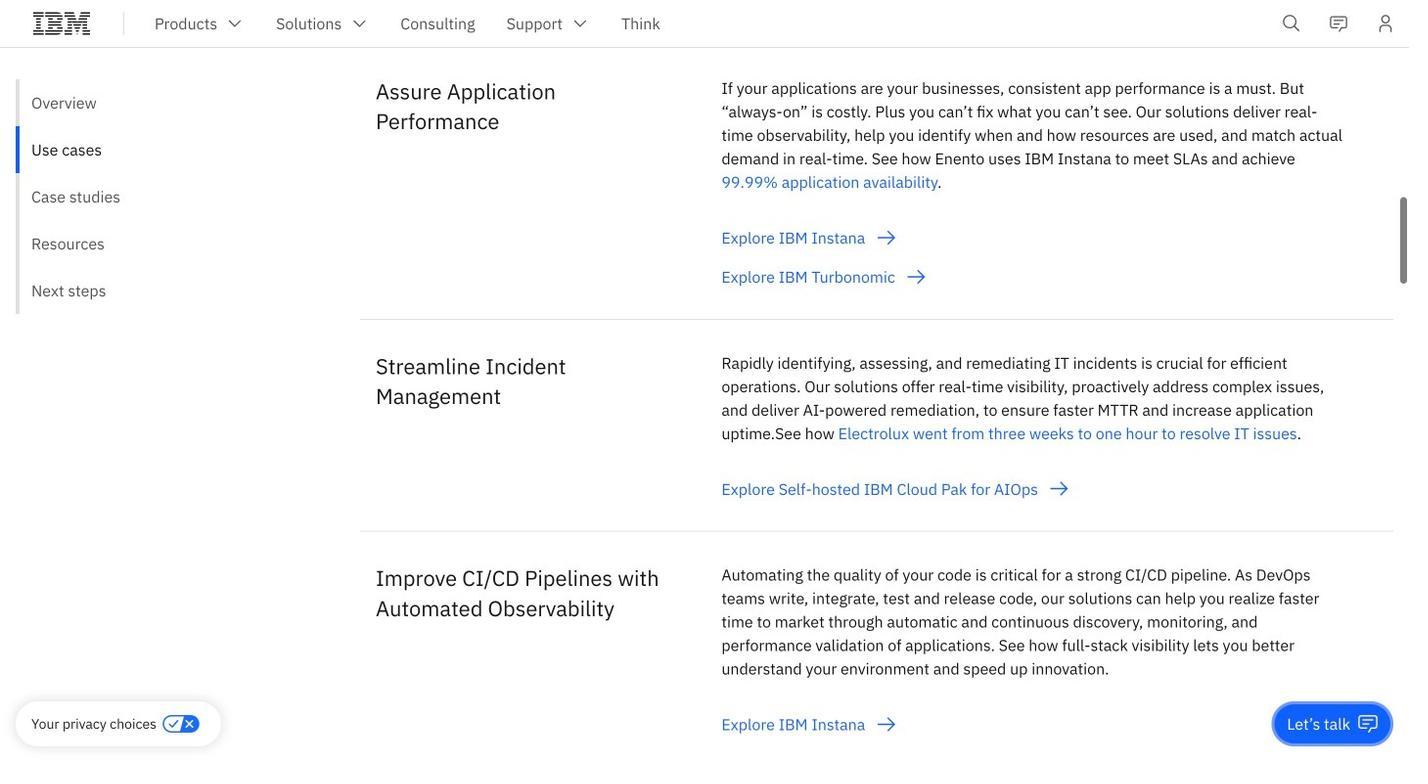 Task type: locate. For each thing, give the bounding box(es) containing it.
your privacy choices element
[[31, 713, 157, 735]]

let's talk element
[[1287, 713, 1350, 735]]



Task type: vqa. For each thing, say whether or not it's contained in the screenshot.
Your privacy choices element
yes



